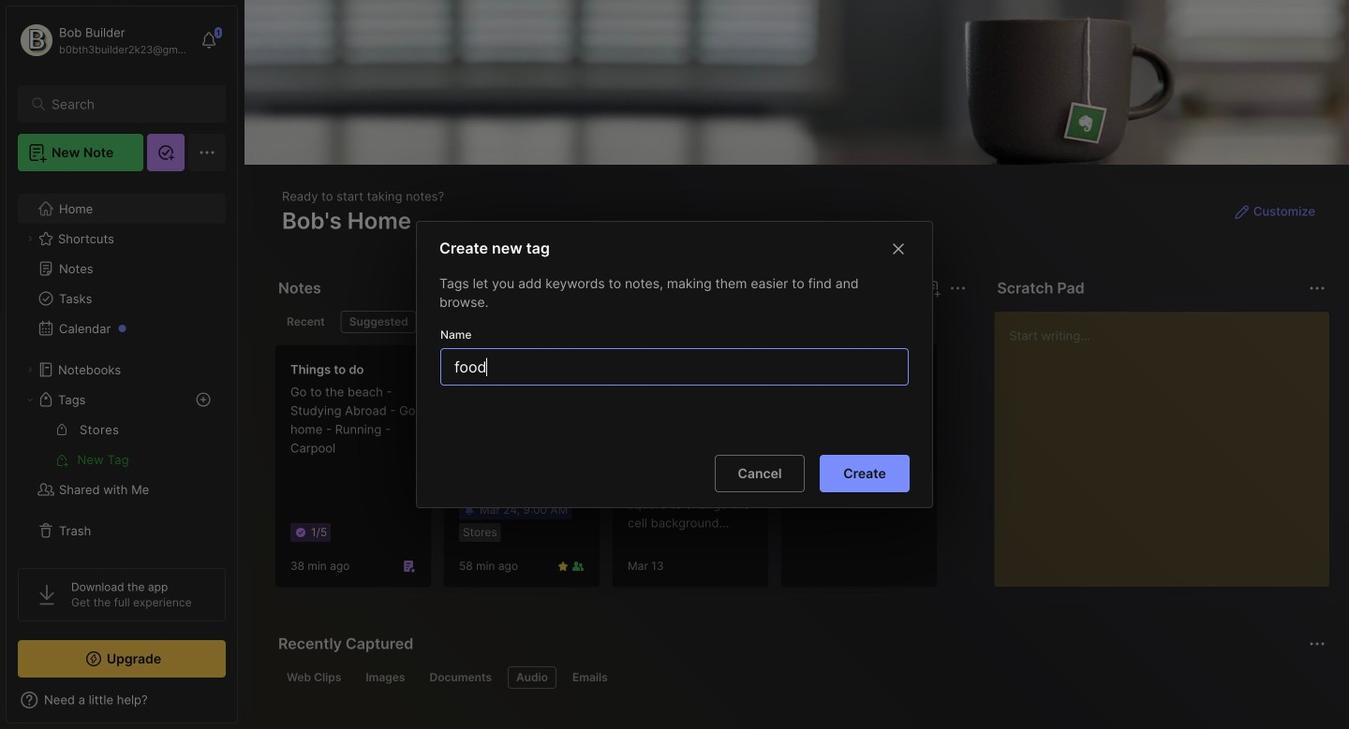 Task type: describe. For each thing, give the bounding box(es) containing it.
expand notebooks image
[[24, 365, 36, 376]]

Tag name text field
[[453, 350, 901, 385]]

tree inside main element
[[7, 183, 237, 558]]

1 tab list from the top
[[278, 311, 964, 334]]

Search text field
[[52, 96, 201, 113]]

Start writing… text field
[[1010, 312, 1329, 573]]

expand tags image
[[24, 395, 36, 406]]



Task type: vqa. For each thing, say whether or not it's contained in the screenshot.
Sort options "image"
no



Task type: locate. For each thing, give the bounding box(es) containing it.
row group
[[275, 345, 949, 600]]

0 vertical spatial tab list
[[278, 311, 964, 334]]

none search field inside main element
[[52, 93, 201, 115]]

tree
[[7, 183, 237, 558]]

group
[[18, 415, 225, 475]]

main element
[[0, 0, 244, 730]]

group inside tree
[[18, 415, 225, 475]]

close image
[[887, 238, 910, 261]]

tab
[[278, 311, 333, 334], [341, 311, 417, 334], [278, 667, 350, 690], [357, 667, 414, 690], [421, 667, 500, 690], [508, 667, 557, 690], [564, 667, 616, 690]]

1 vertical spatial tab list
[[278, 667, 1323, 690]]

None search field
[[52, 93, 201, 115]]

tab list
[[278, 311, 964, 334], [278, 667, 1323, 690]]

2 tab list from the top
[[278, 667, 1323, 690]]



